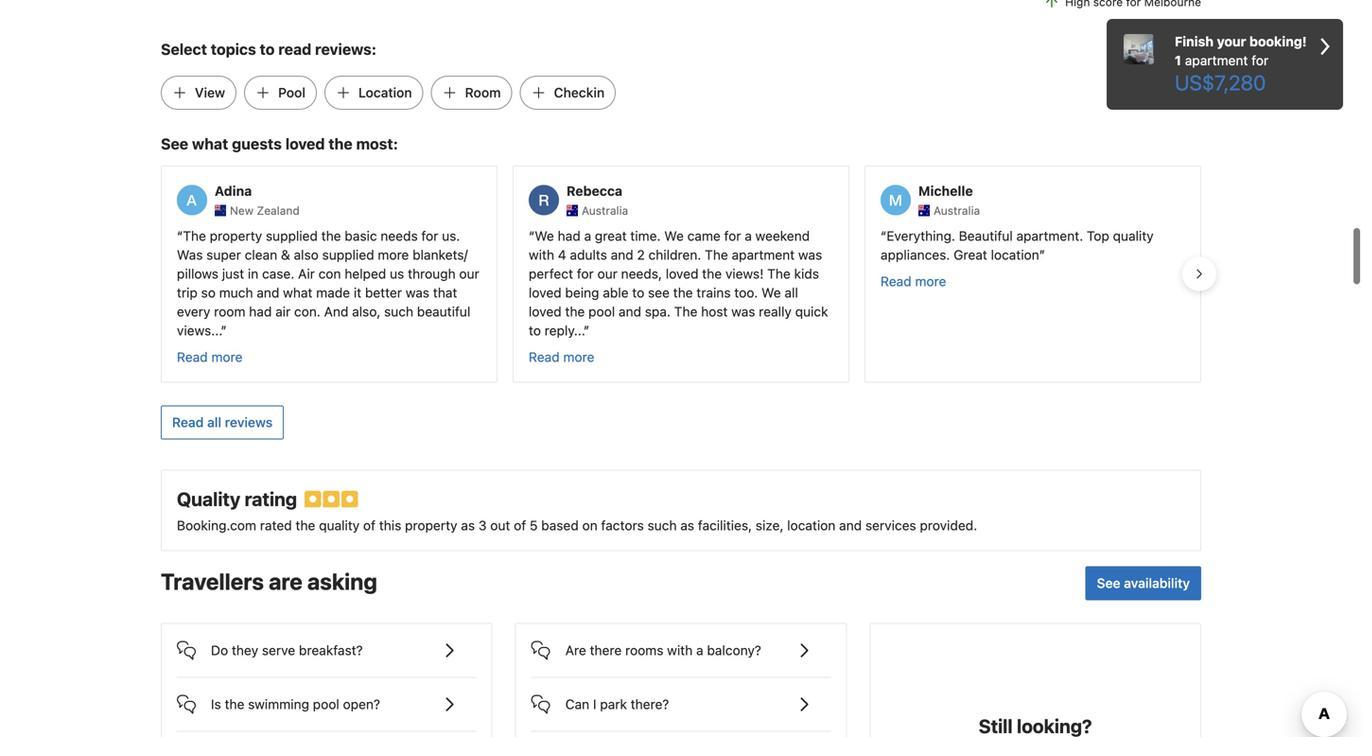 Task type: describe. For each thing, give the bounding box(es) containing it.
can i park there? button
[[531, 678, 831, 716]]

for right 'came'
[[724, 228, 741, 243]]

2 horizontal spatial to
[[632, 285, 645, 300]]

2 vertical spatial was
[[732, 303, 755, 319]]

it
[[354, 285, 362, 300]]

booking!
[[1250, 34, 1307, 49]]

checkin
[[554, 85, 605, 100]]

read more for " we had a great time. we came for a weekend with 4 adults and 2 children. the apartment was perfect for our needs, loved the views! the kids loved being able to see the trains too. we all loved the pool and spa. the host was really quick to reply...
[[529, 349, 595, 365]]

for inside the " the property supplied the basic needs for us. was super clean & also supplied more blankets/ pillows just in case. air con helped us through our trip so much and what made it better was that every room had air con. and also, such beautiful views...
[[421, 228, 438, 243]]

the right see
[[673, 285, 693, 300]]

do
[[211, 642, 228, 658]]

new zealand image
[[215, 205, 226, 216]]

views...
[[177, 322, 221, 338]]

size,
[[756, 517, 784, 533]]

finish
[[1175, 34, 1214, 49]]

is the swimming pool open? button
[[177, 678, 477, 716]]

time.
[[630, 228, 661, 243]]

is the swimming pool open?
[[211, 696, 380, 712]]

&
[[281, 247, 290, 262]]

with inside button
[[667, 642, 693, 658]]

beautiful
[[417, 303, 471, 319]]

0 horizontal spatial we
[[535, 228, 554, 243]]

needs
[[381, 228, 418, 243]]

do they serve breakfast? button
[[177, 624, 477, 662]]

adults
[[570, 247, 607, 262]]

are there rooms with a balcony? button
[[531, 624, 831, 662]]

clean
[[245, 247, 277, 262]]

the right the rated
[[296, 517, 315, 533]]

" for property
[[221, 322, 227, 338]]

made
[[316, 285, 350, 300]]

loved right guests
[[285, 135, 325, 153]]

can i park there?
[[565, 696, 669, 712]]

out
[[490, 517, 510, 533]]

facilities,
[[698, 517, 752, 533]]

and down the able
[[619, 303, 641, 319]]

australia for rebecca
[[582, 204, 628, 217]]

helped
[[345, 266, 386, 281]]

air
[[298, 266, 315, 281]]

property inside the " the property supplied the basic needs for us. was super clean & also supplied more blankets/ pillows just in case. air con helped us through our trip so much and what made it better was that every room had air con. and also, such beautiful views...
[[210, 228, 262, 243]]

1 horizontal spatial we
[[664, 228, 684, 243]]

in
[[248, 266, 259, 281]]

so
[[201, 285, 216, 300]]

room
[[214, 303, 245, 319]]

i
[[593, 696, 597, 712]]

read all reviews button
[[161, 405, 284, 439]]

spa.
[[645, 303, 671, 319]]

read more button for " we had a great time. we came for a weekend with 4 adults and 2 children. the apartment was perfect for our needs, loved the views! the kids loved being able to see the trains too. we all loved the pool and spa. the host was really quick to reply...
[[529, 347, 595, 366]]

" everything. beautiful apartment. top quality appliances. great location
[[881, 228, 1154, 262]]

through
[[408, 266, 456, 281]]

for inside finish your booking! 1 apartment for us$7,280
[[1252, 53, 1269, 68]]

room
[[465, 85, 501, 100]]

serve
[[262, 642, 295, 658]]

" for had
[[584, 322, 590, 338]]

read for " we had a great time. we came for a weekend with 4 adults and 2 children. the apartment was perfect for our needs, loved the views! the kids loved being able to see the trains too. we all loved the pool and spa. the host was really quick to reply...
[[529, 349, 560, 365]]

2 horizontal spatial a
[[745, 228, 752, 243]]

us
[[390, 266, 404, 281]]

there
[[590, 642, 622, 658]]

what inside the " the property supplied the basic needs for us. was super clean & also supplied more blankets/ pillows just in case. air con helped us through our trip so much and what made it better was that every room had air con. and also, such beautiful views...
[[283, 285, 313, 300]]

basic
[[345, 228, 377, 243]]

swimming
[[248, 696, 309, 712]]

can
[[565, 696, 590, 712]]

quick
[[795, 303, 828, 319]]

see availability
[[1097, 575, 1190, 591]]

the left kids
[[767, 266, 791, 281]]

5
[[530, 517, 538, 533]]

0 horizontal spatial a
[[584, 228, 591, 243]]

still looking?
[[979, 715, 1092, 737]]

reviews
[[225, 414, 273, 430]]

every
[[177, 303, 210, 319]]

3
[[479, 517, 487, 533]]

2 as from the left
[[681, 517, 695, 533]]

everything.
[[887, 228, 956, 243]]

really
[[759, 303, 792, 319]]

us.
[[442, 228, 460, 243]]

and inside the " the property supplied the basic needs for us. was super clean & also supplied more blankets/ pillows just in case. air con helped us through our trip so much and what made it better was that every room had air con. and also, such beautiful views...
[[257, 285, 279, 300]]

more inside the " the property supplied the basic needs for us. was super clean & also supplied more blankets/ pillows just in case. air con helped us through our trip so much and what made it better was that every room had air con. and also, such beautiful views...
[[378, 247, 409, 262]]

asking
[[307, 568, 377, 594]]

con.
[[294, 303, 321, 319]]

that
[[433, 285, 457, 300]]

" for beautiful
[[1040, 247, 1045, 262]]

the inside "button"
[[225, 696, 245, 712]]

more for everything. beautiful apartment. top quality appliances. great location
[[915, 273, 947, 289]]

read left reviews
[[172, 414, 204, 430]]

was inside the " the property supplied the basic needs for us. was super clean & also supplied more blankets/ pillows just in case. air con helped us through our trip so much and what made it better was that every room had air con. and also, such beautiful views...
[[406, 285, 430, 300]]

more for we had a great time. we came for a weekend with 4 adults and 2 children. the apartment was perfect for our needs, loved the views! the kids loved being able to see the trains too. we all loved the pool and spa. the host was really quick to reply...
[[563, 349, 595, 365]]

just
[[222, 266, 244, 281]]

" for " we had a great time. we came for a weekend with 4 adults and 2 children. the apartment was perfect for our needs, loved the views! the kids loved being able to see the trains too. we all loved the pool and spa. the host was really quick to reply...
[[529, 228, 535, 243]]

super
[[206, 247, 241, 262]]

needs,
[[621, 266, 662, 281]]

australia image
[[567, 205, 578, 216]]

2 horizontal spatial we
[[762, 285, 781, 300]]

view
[[195, 85, 225, 100]]

loved up reply...
[[529, 303, 562, 319]]

loved down children.
[[666, 266, 699, 281]]

read more button for " the property supplied the basic needs for us. was super clean & also supplied more blankets/ pillows just in case. air con helped us through our trip so much and what made it better was that every room had air con. and also, such beautiful views...
[[177, 347, 243, 366]]

all inside " we had a great time. we came for a weekend with 4 adults and 2 children. the apartment was perfect for our needs, loved the views! the kids loved being able to see the trains too. we all loved the pool and spa. the host was really quick to reply...
[[785, 285, 798, 300]]

read more button for " everything. beautiful apartment. top quality appliances. great location
[[881, 272, 947, 291]]

see for see what guests loved the most:
[[161, 135, 188, 153]]

1 vertical spatial supplied
[[322, 247, 374, 262]]

provided.
[[920, 517, 978, 533]]

4
[[558, 247, 566, 262]]

con
[[319, 266, 341, 281]]

0 vertical spatial to
[[260, 40, 275, 58]]

1 of from the left
[[363, 517, 376, 533]]

the left "most:"
[[329, 135, 353, 153]]

great
[[595, 228, 627, 243]]

location inside " everything. beautiful apartment. top quality appliances. great location
[[991, 247, 1040, 262]]

quality
[[177, 488, 240, 510]]

appliances.
[[881, 247, 950, 262]]

being
[[565, 285, 599, 300]]

your
[[1217, 34, 1247, 49]]

the inside the " the property supplied the basic needs for us. was super clean & also supplied more blankets/ pillows just in case. air con helped us through our trip so much and what made it better was that every room had air con. and also, such beautiful views...
[[183, 228, 206, 243]]

also
[[294, 247, 319, 262]]

0 horizontal spatial supplied
[[266, 228, 318, 243]]

reviews:
[[315, 40, 377, 58]]

reply...
[[545, 322, 584, 338]]

michelle
[[919, 183, 973, 199]]



Task type: vqa. For each thing, say whether or not it's contained in the screenshot.
Tyson
no



Task type: locate. For each thing, give the bounding box(es) containing it.
0 horizontal spatial such
[[384, 303, 414, 319]]

and down "case."
[[257, 285, 279, 300]]

1 vertical spatial pool
[[313, 696, 339, 712]]

" we had a great time. we came for a weekend with 4 adults and 2 children. the apartment was perfect for our needs, loved the views! the kids loved being able to see the trains too. we all loved the pool and spa. the host was really quick to reply...
[[529, 228, 828, 338]]

for left "us."
[[421, 228, 438, 243]]

read down appliances.
[[881, 273, 912, 289]]

there?
[[631, 696, 669, 712]]

open?
[[343, 696, 380, 712]]

1 horizontal spatial read more
[[529, 349, 595, 365]]

read more button down reply...
[[529, 347, 595, 366]]

with
[[529, 247, 554, 262], [667, 642, 693, 658]]

the up trains
[[702, 266, 722, 281]]

great
[[954, 247, 988, 262]]

all left reviews
[[207, 414, 221, 430]]

for up being
[[577, 266, 594, 281]]

pool inside "button"
[[313, 696, 339, 712]]

our up the able
[[598, 266, 618, 281]]

factors
[[601, 517, 644, 533]]

read down views...
[[177, 349, 208, 365]]

with right rooms in the left of the page
[[667, 642, 693, 658]]

the inside the " the property supplied the basic needs for us. was super clean & also supplied more blankets/ pillows just in case. air con helped us through our trip so much and what made it better was that every room had air con. and also, such beautiful views...
[[321, 228, 341, 243]]

services
[[866, 517, 917, 533]]

0 vertical spatial such
[[384, 303, 414, 319]]

1 horizontal spatial a
[[696, 642, 704, 658]]

had inside the " the property supplied the basic needs for us. was super clean & also supplied more blankets/ pillows just in case. air con helped us through our trip so much and what made it better was that every room had air con. and also, such beautiful views...
[[249, 303, 272, 319]]

read
[[881, 273, 912, 289], [177, 349, 208, 365], [529, 349, 560, 365], [172, 414, 204, 430]]

see for see availability
[[1097, 575, 1121, 591]]

pool inside " we had a great time. we came for a weekend with 4 adults and 2 children. the apartment was perfect for our needs, loved the views! the kids loved being able to see the trains too. we all loved the pool and spa. the host was really quick to reply...
[[589, 303, 615, 319]]

" for " the property supplied the basic needs for us. was super clean & also supplied more blankets/ pillows just in case. air con helped us through our trip so much and what made it better was that every room had air con. and also, such beautiful views...
[[177, 228, 183, 243]]

1 australia from the left
[[582, 204, 628, 217]]

a left the balcony?
[[696, 642, 704, 658]]

1 " from the left
[[177, 228, 183, 243]]

with inside " we had a great time. we came for a weekend with 4 adults and 2 children. the apartment was perfect for our needs, loved the views! the kids loved being able to see the trains too. we all loved the pool and spa. the host was really quick to reply...
[[529, 247, 554, 262]]

the down 'came'
[[705, 247, 728, 262]]

quality
[[1113, 228, 1154, 243], [319, 517, 360, 533]]

the left basic
[[321, 228, 341, 243]]

1 our from the left
[[459, 266, 480, 281]]

property right this
[[405, 517, 458, 533]]

read
[[278, 40, 311, 58]]

see left availability
[[1097, 575, 1121, 591]]

read down reply...
[[529, 349, 560, 365]]

0 horizontal spatial see
[[161, 135, 188, 153]]

as
[[461, 517, 475, 533], [681, 517, 695, 533]]

was down the through
[[406, 285, 430, 300]]

all down kids
[[785, 285, 798, 300]]

2 of from the left
[[514, 517, 526, 533]]

quality inside " everything. beautiful apartment. top quality appliances. great location
[[1113, 228, 1154, 243]]

such inside the " the property supplied the basic needs for us. was super clean & also supplied more blankets/ pillows just in case. air con helped us through our trip so much and what made it better was that every room had air con. and also, such beautiful views...
[[384, 303, 414, 319]]

2 our from the left
[[598, 266, 618, 281]]

0 horizontal spatial "
[[221, 322, 227, 338]]

blankets/
[[413, 247, 468, 262]]

pool left open?
[[313, 696, 339, 712]]

1 vertical spatial apartment
[[732, 247, 795, 262]]

0 vertical spatial quality
[[1113, 228, 1154, 243]]

more down views...
[[211, 349, 243, 365]]

" up was
[[177, 228, 183, 243]]

apartment up us$7,280
[[1185, 53, 1248, 68]]

breakfast?
[[299, 642, 363, 658]]

to left reply...
[[529, 322, 541, 338]]

1 vertical spatial location
[[787, 517, 836, 533]]

apartment.
[[1017, 228, 1084, 243]]

1 horizontal spatial quality
[[1113, 228, 1154, 243]]

2 horizontal spatial read more button
[[881, 272, 947, 291]]

apartment inside " we had a great time. we came for a weekend with 4 adults and 2 children. the apartment was perfect for our needs, loved the views! the kids loved being able to see the trains too. we all loved the pool and spa. the host was really quick to reply...
[[732, 247, 795, 262]]

rated
[[260, 517, 292, 533]]

" the property supplied the basic needs for us. was super clean & also supplied more blankets/ pillows just in case. air con helped us through our trip so much and what made it better was that every room had air con. and also, such beautiful views...
[[177, 228, 480, 338]]

a left weekend
[[745, 228, 752, 243]]

this
[[379, 517, 401, 533]]

for
[[1252, 53, 1269, 68], [421, 228, 438, 243], [724, 228, 741, 243], [577, 266, 594, 281]]

1 vertical spatial had
[[249, 303, 272, 319]]

see inside button
[[1097, 575, 1121, 591]]

0 horizontal spatial to
[[260, 40, 275, 58]]

was down too.
[[732, 303, 755, 319]]

zealand
[[257, 204, 300, 217]]

to left 'read'
[[260, 40, 275, 58]]

0 horizontal spatial all
[[207, 414, 221, 430]]

0 horizontal spatial pool
[[313, 696, 339, 712]]

trip
[[177, 285, 198, 300]]

looking?
[[1017, 715, 1092, 737]]

what left guests
[[192, 135, 228, 153]]

rooms
[[625, 642, 664, 658]]

beautiful
[[959, 228, 1013, 243]]

our inside the " the property supplied the basic needs for us. was super clean & also supplied more blankets/ pillows just in case. air con helped us through our trip so much and what made it better was that every room had air con. and also, such beautiful views...
[[459, 266, 480, 281]]

property up super
[[210, 228, 262, 243]]

1 vertical spatial property
[[405, 517, 458, 533]]

our down blankets/
[[459, 266, 480, 281]]

more down reply...
[[563, 349, 595, 365]]

" inside " we had a great time. we came for a weekend with 4 adults and 2 children. the apartment was perfect for our needs, loved the views! the kids loved being able to see the trains too. we all loved the pool and spa. the host was really quick to reply...
[[529, 228, 535, 243]]

0 vertical spatial what
[[192, 135, 228, 153]]

1 vertical spatial to
[[632, 285, 645, 300]]

travellers are asking
[[161, 568, 377, 594]]

had up 4
[[558, 228, 581, 243]]

3 " from the left
[[881, 228, 887, 243]]

0 vertical spatial property
[[210, 228, 262, 243]]

" down apartment.
[[1040, 247, 1045, 262]]

1 horizontal spatial of
[[514, 517, 526, 533]]

read all reviews
[[172, 414, 273, 430]]

most:
[[356, 135, 398, 153]]

0 vertical spatial supplied
[[266, 228, 318, 243]]

with left 4
[[529, 247, 554, 262]]

are
[[269, 568, 303, 594]]

0 horizontal spatial "
[[177, 228, 183, 243]]

read for " everything. beautiful apartment. top quality appliances. great location
[[881, 273, 912, 289]]

1 horizontal spatial "
[[584, 322, 590, 338]]

rightchevron image
[[1321, 32, 1330, 61]]

1 horizontal spatial all
[[785, 285, 798, 300]]

we up children.
[[664, 228, 684, 243]]

read more for " everything. beautiful apartment. top quality appliances. great location
[[881, 273, 947, 289]]

0 horizontal spatial of
[[363, 517, 376, 533]]

such down 'better'
[[384, 303, 414, 319]]

park
[[600, 696, 627, 712]]

pool
[[278, 85, 306, 100]]

1 horizontal spatial had
[[558, 228, 581, 243]]

1 horizontal spatial location
[[991, 247, 1040, 262]]

rebecca
[[567, 183, 623, 199]]

apartment up views!
[[732, 247, 795, 262]]

supplied down basic
[[322, 247, 374, 262]]

location down the beautiful
[[991, 247, 1040, 262]]

host
[[701, 303, 728, 319]]

a inside button
[[696, 642, 704, 658]]

1 vertical spatial all
[[207, 414, 221, 430]]

2 horizontal spatial was
[[799, 247, 822, 262]]

read more button down views...
[[177, 347, 243, 366]]

see left guests
[[161, 135, 188, 153]]

0 horizontal spatial as
[[461, 517, 475, 533]]

1 vertical spatial was
[[406, 285, 430, 300]]

quality right top
[[1113, 228, 1154, 243]]

this is a carousel with rotating slides. it displays featured reviews of the property. use next and previous buttons to navigate. region
[[146, 158, 1217, 390]]

1 horizontal spatial with
[[667, 642, 693, 658]]

1 vertical spatial such
[[648, 517, 677, 533]]

0 horizontal spatial with
[[529, 247, 554, 262]]

pool down the able
[[589, 303, 615, 319]]

0 vertical spatial location
[[991, 247, 1040, 262]]

2 horizontal spatial "
[[881, 228, 887, 243]]

to down needs,
[[632, 285, 645, 300]]

booking.com rated the quality of this property as 3 out of 5 based on factors such as facilities, size, location and services provided.
[[177, 517, 978, 533]]

0 vertical spatial pool
[[589, 303, 615, 319]]

our
[[459, 266, 480, 281], [598, 266, 618, 281]]

1 horizontal spatial such
[[648, 517, 677, 533]]

location
[[359, 85, 412, 100]]

quality left this
[[319, 517, 360, 533]]

the
[[183, 228, 206, 243], [705, 247, 728, 262], [767, 266, 791, 281], [674, 303, 698, 319]]

1 horizontal spatial supplied
[[322, 247, 374, 262]]

australia down the michelle
[[934, 204, 980, 217]]

read more for " the property supplied the basic needs for us. was super clean & also supplied more blankets/ pillows just in case. air con helped us through our trip so much and what made it better was that every room had air con. and also, such beautiful views...
[[177, 349, 243, 365]]

0 horizontal spatial apartment
[[732, 247, 795, 262]]

1 vertical spatial quality
[[319, 517, 360, 533]]

see availability button
[[1086, 566, 1202, 600]]

1 horizontal spatial "
[[529, 228, 535, 243]]

australia
[[582, 204, 628, 217], [934, 204, 980, 217]]

supplied
[[266, 228, 318, 243], [322, 247, 374, 262]]

"
[[177, 228, 183, 243], [529, 228, 535, 243], [881, 228, 887, 243]]

" down room
[[221, 322, 227, 338]]

0 vertical spatial see
[[161, 135, 188, 153]]

select
[[161, 40, 207, 58]]

our inside " we had a great time. we came for a weekend with 4 adults and 2 children. the apartment was perfect for our needs, loved the views! the kids loved being able to see the trains too. we all loved the pool and spa. the host was really quick to reply...
[[598, 266, 618, 281]]

we up 'really'
[[762, 285, 781, 300]]

a up adults
[[584, 228, 591, 243]]

and left 2
[[611, 247, 634, 262]]

0 horizontal spatial read more button
[[177, 347, 243, 366]]

0 horizontal spatial location
[[787, 517, 836, 533]]

see
[[648, 285, 670, 300]]

children.
[[649, 247, 701, 262]]

the right spa.
[[674, 303, 698, 319]]

had inside " we had a great time. we came for a weekend with 4 adults and 2 children. the apartment was perfect for our needs, loved the views! the kids loved being able to see the trains too. we all loved the pool and spa. the host was really quick to reply...
[[558, 228, 581, 243]]

better
[[365, 285, 402, 300]]

quality rating
[[177, 488, 297, 510]]

0 horizontal spatial what
[[192, 135, 228, 153]]

much
[[219, 285, 253, 300]]

loved
[[285, 135, 325, 153], [666, 266, 699, 281], [529, 285, 562, 300], [529, 303, 562, 319]]

1 horizontal spatial read more button
[[529, 347, 595, 366]]

1 vertical spatial what
[[283, 285, 313, 300]]

more for the property supplied the basic needs for us. was super clean & also supplied more blankets/ pillows just in case. air con helped us through our trip so much and what made it better was that every room had air con. and also, such beautiful views...
[[211, 349, 243, 365]]

0 vertical spatial with
[[529, 247, 554, 262]]

new
[[230, 204, 254, 217]]

" up perfect
[[529, 228, 535, 243]]

came
[[688, 228, 721, 243]]

1
[[1175, 53, 1182, 68]]

see
[[161, 135, 188, 153], [1097, 575, 1121, 591]]

" inside the " the property supplied the basic needs for us. was super clean & also supplied more blankets/ pillows just in case. air con helped us through our trip so much and what made it better was that every room had air con. and also, such beautiful views...
[[177, 228, 183, 243]]

such
[[384, 303, 414, 319], [648, 517, 677, 533]]

the down being
[[565, 303, 585, 319]]

more down appliances.
[[915, 273, 947, 289]]

the right is
[[225, 696, 245, 712]]

had left air
[[249, 303, 272, 319]]

1 horizontal spatial property
[[405, 517, 458, 533]]

to
[[260, 40, 275, 58], [632, 285, 645, 300], [529, 322, 541, 338]]

2 horizontal spatial "
[[1040, 247, 1045, 262]]

0 horizontal spatial australia
[[582, 204, 628, 217]]

australia for michelle
[[934, 204, 980, 217]]

too.
[[735, 285, 758, 300]]

0 horizontal spatial read more
[[177, 349, 243, 365]]

topics
[[211, 40, 256, 58]]

of left this
[[363, 517, 376, 533]]

loved down perfect
[[529, 285, 562, 300]]

2 " from the left
[[529, 228, 535, 243]]

read for " the property supplied the basic needs for us. was super clean & also supplied more blankets/ pillows just in case. air con helped us through our trip so much and what made it better was that every room had air con. and also, such beautiful views...
[[177, 349, 208, 365]]

1 horizontal spatial was
[[732, 303, 755, 319]]

as left facilities,
[[681, 517, 695, 533]]

" down being
[[584, 322, 590, 338]]

" up appliances.
[[881, 228, 887, 243]]

as left 3
[[461, 517, 475, 533]]

0 vertical spatial had
[[558, 228, 581, 243]]

1 vertical spatial with
[[667, 642, 693, 658]]

they
[[232, 642, 258, 658]]

supplied up & at the top of page
[[266, 228, 318, 243]]

was up kids
[[799, 247, 822, 262]]

0 vertical spatial all
[[785, 285, 798, 300]]

apartment inside finish your booking! 1 apartment for us$7,280
[[1185, 53, 1248, 68]]

" for " everything. beautiful apartment. top quality appliances. great location
[[881, 228, 887, 243]]

australia image
[[919, 205, 930, 216]]

read more down appliances.
[[881, 273, 947, 289]]

are
[[565, 642, 586, 658]]

1 horizontal spatial apartment
[[1185, 53, 1248, 68]]

1 horizontal spatial our
[[598, 266, 618, 281]]

see what guests loved the most:
[[161, 135, 398, 153]]

had
[[558, 228, 581, 243], [249, 303, 272, 319]]

such right factors
[[648, 517, 677, 533]]

location right size,
[[787, 517, 836, 533]]

more up us
[[378, 247, 409, 262]]

1 vertical spatial see
[[1097, 575, 1121, 591]]

and
[[324, 303, 349, 319]]

0 vertical spatial apartment
[[1185, 53, 1248, 68]]

2 vertical spatial to
[[529, 322, 541, 338]]

guests
[[232, 135, 282, 153]]

read more button down appliances.
[[881, 272, 947, 291]]

2 horizontal spatial read more
[[881, 273, 947, 289]]

what down air
[[283, 285, 313, 300]]

finish your booking! 1 apartment for us$7,280
[[1175, 34, 1307, 95]]

0 horizontal spatial property
[[210, 228, 262, 243]]

for down booking!
[[1252, 53, 1269, 68]]

0 horizontal spatial quality
[[319, 517, 360, 533]]

1 horizontal spatial australia
[[934, 204, 980, 217]]

1 horizontal spatial to
[[529, 322, 541, 338]]

" inside " everything. beautiful apartment. top quality appliances. great location
[[881, 228, 887, 243]]

1 as from the left
[[461, 517, 475, 533]]

australia down rebecca
[[582, 204, 628, 217]]

select topics to read reviews:
[[161, 40, 377, 58]]

2 australia from the left
[[934, 204, 980, 217]]

the up was
[[183, 228, 206, 243]]

1 horizontal spatial pool
[[589, 303, 615, 319]]

perfect
[[529, 266, 573, 281]]

0 horizontal spatial our
[[459, 266, 480, 281]]

0 vertical spatial was
[[799, 247, 822, 262]]

read more down views...
[[177, 349, 243, 365]]

pool
[[589, 303, 615, 319], [313, 696, 339, 712]]

1 horizontal spatial as
[[681, 517, 695, 533]]

0 horizontal spatial was
[[406, 285, 430, 300]]

pillows
[[177, 266, 219, 281]]

and left services
[[839, 517, 862, 533]]

1 horizontal spatial what
[[283, 285, 313, 300]]

property
[[210, 228, 262, 243], [405, 517, 458, 533]]

1 horizontal spatial see
[[1097, 575, 1121, 591]]

of left 5
[[514, 517, 526, 533]]

case.
[[262, 266, 295, 281]]

able
[[603, 285, 629, 300]]

2
[[637, 247, 645, 262]]

do they serve breakfast?
[[211, 642, 363, 658]]

we up perfect
[[535, 228, 554, 243]]

read more down reply...
[[529, 349, 595, 365]]

all inside button
[[207, 414, 221, 430]]

availability
[[1124, 575, 1190, 591]]

top
[[1087, 228, 1110, 243]]

0 horizontal spatial had
[[249, 303, 272, 319]]

rating
[[245, 488, 297, 510]]



